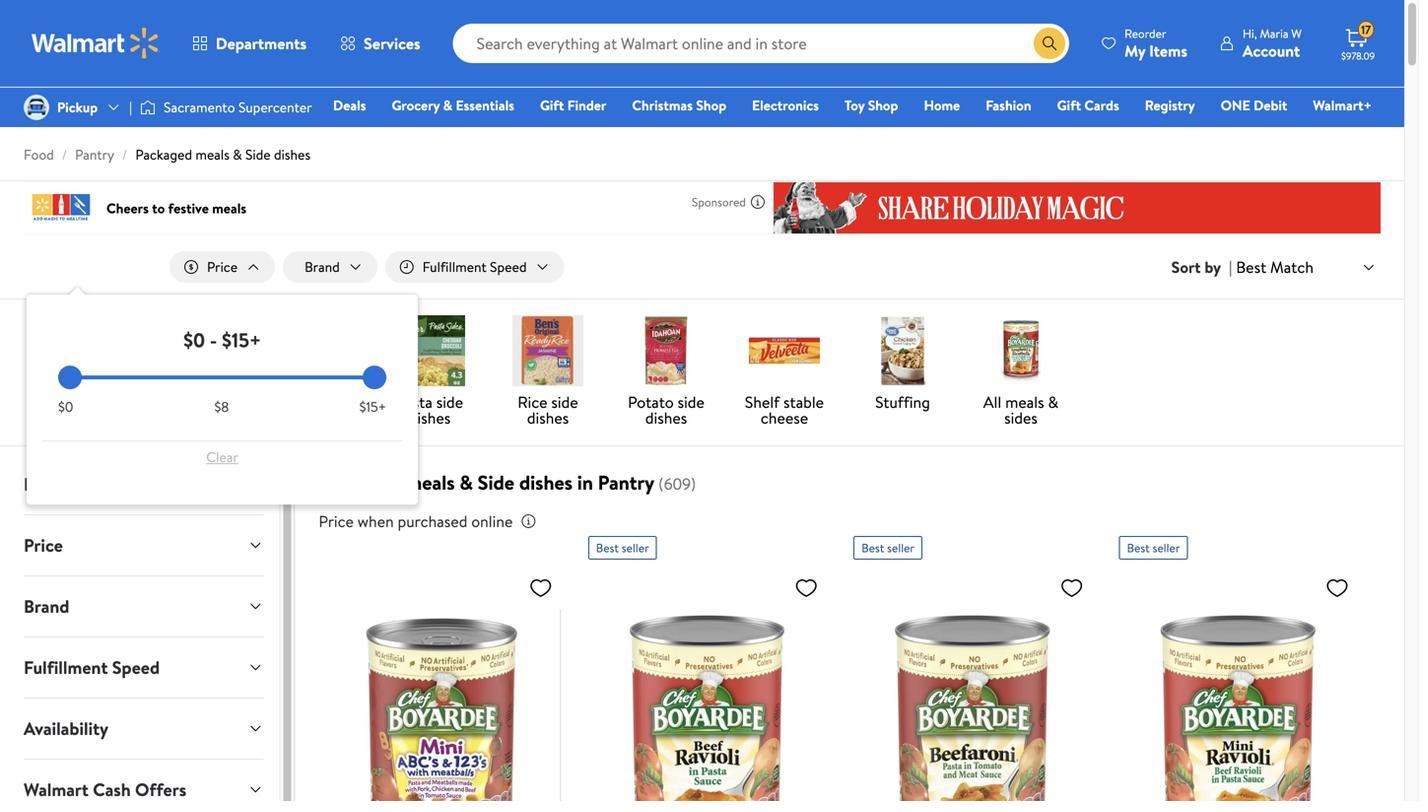 Task type: locate. For each thing, give the bounding box(es) containing it.
1 cheese from the left
[[51, 407, 99, 429]]

0 horizontal spatial side
[[245, 145, 271, 164]]

(609)
[[659, 473, 696, 495]]

& down sacramento supercenter
[[233, 145, 242, 164]]

side
[[436, 391, 463, 413], [551, 391, 578, 413], [678, 391, 705, 413]]

speed inside 'fulfillment speed' tab
[[112, 656, 160, 680]]

fulfillment speed up pasta side dishes image
[[423, 257, 527, 276]]

dishes inside potato side dishes
[[645, 407, 687, 429]]

1 vertical spatial fulfillment speed
[[24, 656, 160, 680]]

side
[[245, 145, 271, 164], [478, 469, 515, 496]]

$0 down macaroni & cheese image
[[58, 397, 73, 417]]

pantry right in
[[598, 469, 655, 496]]

stable
[[784, 391, 824, 413]]

0 horizontal spatial price
[[24, 533, 63, 558]]

electronics
[[752, 96, 819, 115]]

2 horizontal spatial seller
[[1153, 540, 1180, 557]]

cheese inside shelf stable cheese
[[761, 407, 808, 429]]

fashion
[[986, 96, 1032, 115]]

1 horizontal spatial |
[[1229, 256, 1232, 278]]

side right rice
[[551, 391, 578, 413]]

& right macaroni
[[103, 391, 114, 413]]

0 horizontal spatial $0
[[58, 397, 73, 417]]

cheese inside macaroni & cheese
[[51, 407, 99, 429]]

0 horizontal spatial fulfillment
[[24, 656, 108, 680]]

dishes
[[274, 145, 311, 164], [409, 407, 451, 429], [527, 407, 569, 429], [645, 407, 687, 429], [519, 469, 573, 496]]

0 vertical spatial fulfillment
[[423, 257, 487, 276]]

hi,
[[1243, 25, 1257, 42]]

hi, maria w account
[[1243, 25, 1302, 62]]

gift left cards at the right of the page
[[1057, 96, 1081, 115]]

fashion link
[[977, 95, 1040, 116]]

3 side from the left
[[678, 391, 705, 413]]

$0 range field
[[58, 376, 386, 380]]

0 vertical spatial pantry
[[75, 145, 114, 164]]

one debit
[[1221, 96, 1288, 115]]

brand button down 'price' tab
[[8, 577, 279, 637]]

my
[[1125, 40, 1146, 62]]

$0 left -
[[183, 326, 205, 354]]

0 horizontal spatial departments
[[24, 472, 126, 497]]

side inside pasta side dishes
[[436, 391, 463, 413]]

brand button up the packaged meals image
[[283, 251, 377, 283]]

services button
[[323, 20, 437, 67]]

0 vertical spatial |
[[129, 98, 132, 117]]

shop right the toy
[[868, 96, 898, 115]]

1 vertical spatial brand
[[24, 594, 69, 619]]

price inside sort and filter section element
[[207, 257, 238, 276]]

1 horizontal spatial cheese
[[761, 407, 808, 429]]

dishes down pasta side dishes image
[[409, 407, 451, 429]]

side up "online"
[[478, 469, 515, 496]]

2 horizontal spatial side
[[678, 391, 705, 413]]

speed up availability dropdown button
[[112, 656, 160, 680]]

1 horizontal spatial best seller
[[862, 540, 915, 557]]

shelf stable cheese image
[[749, 316, 820, 386]]

| inside sort and filter section element
[[1229, 256, 1232, 278]]

fulfillment speed button up pasta side dishes image
[[385, 251, 564, 283]]

departments down macaroni & cheese
[[24, 472, 126, 497]]

one
[[1221, 96, 1251, 115]]

$15+ right -
[[222, 326, 261, 354]]

gift left finder in the top left of the page
[[540, 96, 564, 115]]

1 horizontal spatial shop
[[868, 96, 898, 115]]

1 horizontal spatial brand
[[305, 257, 340, 276]]

0 horizontal spatial gift
[[540, 96, 564, 115]]

sort
[[1172, 256, 1201, 278]]

1 horizontal spatial $15+
[[359, 397, 386, 417]]

deals
[[333, 96, 366, 115]]

pasta side dishes
[[396, 391, 463, 429]]

$15+ left pasta
[[359, 397, 386, 417]]

& right sides
[[1048, 391, 1059, 413]]

cheese
[[51, 407, 99, 429], [761, 407, 808, 429]]

dishes left in
[[519, 469, 573, 496]]

pantry link
[[75, 145, 114, 164]]

1 horizontal spatial brand button
[[283, 251, 377, 283]]

fulfillment speed up availability
[[24, 656, 160, 680]]

2 vertical spatial price
[[24, 533, 63, 558]]

-
[[210, 326, 217, 354]]

1 horizontal spatial departments
[[216, 33, 307, 54]]

0 vertical spatial meals
[[196, 145, 230, 164]]

gift
[[540, 96, 564, 115], [1057, 96, 1081, 115]]

1 vertical spatial side
[[478, 469, 515, 496]]

2 shop from the left
[[868, 96, 898, 115]]

dishes for pasta
[[409, 407, 451, 429]]

meals inside all meals & sides
[[1005, 391, 1044, 413]]

meals down sacramento
[[196, 145, 230, 164]]

0 vertical spatial brand
[[305, 257, 340, 276]]

in
[[577, 469, 593, 496]]

1 vertical spatial |
[[1229, 256, 1232, 278]]

$0
[[183, 326, 205, 354], [58, 397, 73, 417]]

fulfillment speed tab
[[8, 638, 279, 698]]

fulfillment speed button
[[385, 251, 564, 283], [8, 638, 279, 698]]

tab
[[8, 760, 279, 801]]

1 horizontal spatial meals
[[406, 469, 455, 496]]

0 vertical spatial $0
[[183, 326, 205, 354]]

rice side dishes link
[[497, 316, 599, 430]]

2 side from the left
[[551, 391, 578, 413]]

0 vertical spatial $15+
[[222, 326, 261, 354]]

0 vertical spatial price
[[207, 257, 238, 276]]

toy
[[845, 96, 865, 115]]

best match
[[1236, 256, 1314, 278]]

2 / from the left
[[122, 145, 127, 164]]

1 side from the left
[[436, 391, 463, 413]]

macaroni & cheese link
[[24, 316, 126, 430]]

0 vertical spatial speed
[[490, 257, 527, 276]]

speed up rice side dishes image
[[490, 257, 527, 276]]

side right potato
[[678, 391, 705, 413]]

side for potato side dishes
[[678, 391, 705, 413]]

dishes up (609)
[[645, 407, 687, 429]]

$0 for $0
[[58, 397, 73, 417]]

christmas
[[632, 96, 693, 115]]

0 horizontal spatial best seller
[[596, 540, 649, 557]]

potato side dishes image
[[631, 316, 702, 386]]

dishes inside pasta side dishes
[[409, 407, 451, 429]]

1 vertical spatial fulfillment speed button
[[8, 638, 279, 698]]

1 vertical spatial departments
[[24, 472, 126, 497]]

dishes down rice side dishes image
[[527, 407, 569, 429]]

1 vertical spatial fulfillment
[[24, 656, 108, 680]]

1 horizontal spatial $0
[[183, 326, 205, 354]]

1 horizontal spatial seller
[[887, 540, 915, 557]]

fulfillment up pasta side dishes image
[[423, 257, 487, 276]]

shop
[[696, 96, 727, 115], [868, 96, 898, 115]]

home link
[[915, 95, 969, 116]]

0 vertical spatial fulfillment speed button
[[385, 251, 564, 283]]

0 horizontal spatial fulfillment speed
[[24, 656, 160, 680]]

2 best seller from the left
[[862, 540, 915, 557]]

side for pasta side dishes
[[436, 391, 463, 413]]

0 horizontal spatial packaged
[[135, 145, 192, 164]]

0 vertical spatial side
[[245, 145, 271, 164]]

stuffing image
[[867, 316, 938, 386]]

meals up purchased
[[406, 469, 455, 496]]

brand button
[[283, 251, 377, 283], [8, 577, 279, 637]]

$15+
[[222, 326, 261, 354], [359, 397, 386, 417]]

sacramento supercenter
[[164, 98, 312, 117]]

0 horizontal spatial seller
[[622, 540, 649, 557]]

registry
[[1145, 96, 1195, 115]]

1 horizontal spatial pantry
[[598, 469, 655, 496]]

| right by
[[1229, 256, 1232, 278]]

packaged up when
[[319, 469, 401, 496]]

2 horizontal spatial best seller
[[1127, 540, 1180, 557]]

brand
[[305, 257, 340, 276], [24, 594, 69, 619]]

packaged meals image
[[276, 316, 347, 386]]

| right pickup
[[129, 98, 132, 117]]

1 shop from the left
[[696, 96, 727, 115]]

0 vertical spatial fulfillment speed
[[423, 257, 527, 276]]

speed inside sort and filter section element
[[490, 257, 527, 276]]

1 vertical spatial pantry
[[598, 469, 655, 496]]

side inside rice side dishes
[[551, 391, 578, 413]]

cheese down macaroni & cheese image
[[51, 407, 99, 429]]

chef boyardee beefaroni, 15 oz image
[[854, 568, 1092, 801]]

1 horizontal spatial gift
[[1057, 96, 1081, 115]]

1 gift from the left
[[540, 96, 564, 115]]

chef boyardee mini beef ravioli, microwave pasta, canned food, 15 oz. image
[[1119, 568, 1357, 801]]

fulfillment
[[423, 257, 487, 276], [24, 656, 108, 680]]

side right pasta
[[436, 391, 463, 413]]

sponsored
[[692, 194, 746, 210]]

add to favorites list, chef boyardee beef ravioli, microwave pasta, canned food, 15 oz. image
[[795, 576, 818, 600]]

2 seller from the left
[[887, 540, 915, 557]]

meals for sides
[[1005, 391, 1044, 413]]

pasta side dishes link
[[379, 316, 481, 430]]

2 horizontal spatial meals
[[1005, 391, 1044, 413]]

price button up $0 - $15+
[[170, 251, 275, 283]]

pantry down pickup
[[75, 145, 114, 164]]

2 horizontal spatial price
[[319, 511, 354, 532]]

microwave food image
[[158, 316, 229, 386]]

search icon image
[[1042, 35, 1058, 51]]

services
[[364, 33, 421, 54]]

sort by |
[[1172, 256, 1232, 278]]

3 seller from the left
[[1153, 540, 1180, 557]]

dishes inside rice side dishes
[[527, 407, 569, 429]]

1 best seller from the left
[[596, 540, 649, 557]]

maria
[[1260, 25, 1289, 42]]

departments up supercenter
[[216, 33, 307, 54]]

side inside potato side dishes
[[678, 391, 705, 413]]

2 cheese from the left
[[761, 407, 808, 429]]

3 best seller from the left
[[1127, 540, 1180, 557]]

/
[[62, 145, 67, 164], [122, 145, 127, 164]]

1 seller from the left
[[622, 540, 649, 557]]

food link
[[24, 145, 54, 164]]

departments inside dropdown button
[[24, 472, 126, 497]]

best seller for chef boyardee beefaroni, 15 oz image
[[862, 540, 915, 557]]

price tab
[[8, 516, 279, 576]]

grocery & essentials link
[[383, 95, 523, 116]]

0 horizontal spatial cheese
[[51, 407, 99, 429]]

deals link
[[324, 95, 375, 116]]

0 horizontal spatial pantry
[[75, 145, 114, 164]]

1 horizontal spatial fulfillment speed
[[423, 257, 527, 276]]

1 vertical spatial speed
[[112, 656, 160, 680]]

1 vertical spatial $0
[[58, 397, 73, 417]]

1 horizontal spatial speed
[[490, 257, 527, 276]]

fulfillment inside sort and filter section element
[[423, 257, 487, 276]]

clear
[[206, 448, 238, 467]]

0 horizontal spatial /
[[62, 145, 67, 164]]

0 horizontal spatial meals
[[196, 145, 230, 164]]

0 horizontal spatial brand
[[24, 594, 69, 619]]

potato side dishes
[[628, 391, 705, 429]]

departments
[[216, 33, 307, 54], [24, 472, 126, 497]]

meals
[[196, 145, 230, 164], [1005, 391, 1044, 413], [406, 469, 455, 496]]

gift inside gift cards 'link'
[[1057, 96, 1081, 115]]

potato side dishes link
[[615, 316, 718, 430]]

best seller for chef boyardee beef ravioli, microwave pasta, canned food, 15 oz. 'image'
[[596, 540, 649, 557]]

ad disclaimer and feedback image
[[750, 194, 766, 210]]

chef boyardee mini abc's and 123's with meatballs, 15 oz image
[[323, 568, 561, 801]]

Search search field
[[453, 24, 1070, 63]]

0 horizontal spatial shop
[[696, 96, 727, 115]]

shop for christmas shop
[[696, 96, 727, 115]]

0 vertical spatial departments
[[216, 33, 307, 54]]

seller
[[622, 540, 649, 557], [887, 540, 915, 557], [1153, 540, 1180, 557]]

 image
[[24, 95, 49, 120]]

packaged down sacramento
[[135, 145, 192, 164]]

best seller
[[596, 540, 649, 557], [862, 540, 915, 557], [1127, 540, 1180, 557]]

add to favorites list, chef boyardee mini abc's and 123's with meatballs, 15 oz image
[[529, 576, 553, 600]]

best seller for chef boyardee mini beef ravioli, microwave pasta, canned food, 15 oz. image
[[1127, 540, 1180, 557]]

microwave food link
[[142, 316, 244, 430]]

shop right christmas
[[696, 96, 727, 115]]

pickup
[[57, 98, 98, 117]]

chef boyardee beef ravioli, microwave pasta, canned food, 15 oz. image
[[588, 568, 826, 801]]

1 vertical spatial packaged
[[319, 469, 401, 496]]

walmart+ link
[[1304, 95, 1381, 116]]

1 vertical spatial brand button
[[8, 577, 279, 637]]

/ right 'food'
[[62, 145, 67, 164]]

1 horizontal spatial price
[[207, 257, 238, 276]]

rice side dishes image
[[513, 316, 584, 386]]

0 horizontal spatial side
[[436, 391, 463, 413]]

seller for chef boyardee beef ravioli, microwave pasta, canned food, 15 oz. 'image'
[[622, 540, 649, 557]]

1 horizontal spatial side
[[551, 391, 578, 413]]

side down supercenter
[[245, 145, 271, 164]]

0 horizontal spatial speed
[[112, 656, 160, 680]]

& up "online"
[[460, 469, 473, 496]]

clear button
[[58, 442, 386, 473]]

gift cards
[[1057, 96, 1119, 115]]

packaged
[[135, 145, 192, 164], [319, 469, 401, 496]]

when
[[358, 511, 394, 532]]

gift inside gift finder link
[[540, 96, 564, 115]]

0 horizontal spatial fulfillment speed button
[[8, 638, 279, 698]]

best match button
[[1232, 254, 1381, 280]]

packaged meals & side dishes in pantry (609)
[[319, 469, 696, 496]]

1 vertical spatial meals
[[1005, 391, 1044, 413]]

2 vertical spatial meals
[[406, 469, 455, 496]]

0 vertical spatial packaged
[[135, 145, 192, 164]]

fulfillment up availability
[[24, 656, 108, 680]]

best inside 'dropdown button'
[[1236, 256, 1267, 278]]

1 horizontal spatial fulfillment
[[423, 257, 487, 276]]

meals right all
[[1005, 391, 1044, 413]]

cheese down shelf stable cheese image
[[761, 407, 808, 429]]

best for chef boyardee mini beef ravioli, microwave pasta, canned food, 15 oz. image
[[1127, 540, 1150, 557]]

price button down departments tab
[[8, 516, 279, 576]]

|
[[129, 98, 132, 117], [1229, 256, 1232, 278]]

1 horizontal spatial /
[[122, 145, 127, 164]]

cards
[[1085, 96, 1119, 115]]

/ right pantry link
[[122, 145, 127, 164]]

1 vertical spatial price button
[[8, 516, 279, 576]]

fulfillment speed button down brand tab
[[8, 638, 279, 698]]

account
[[1243, 40, 1300, 62]]

0 horizontal spatial brand button
[[8, 577, 279, 637]]

 image
[[140, 98, 156, 117]]

price
[[207, 257, 238, 276], [319, 511, 354, 532], [24, 533, 63, 558]]

&
[[443, 96, 453, 115], [233, 145, 242, 164], [103, 391, 114, 413], [1048, 391, 1059, 413], [460, 469, 473, 496]]

2 gift from the left
[[1057, 96, 1081, 115]]

0 vertical spatial brand button
[[283, 251, 377, 283]]



Task type: describe. For each thing, give the bounding box(es) containing it.
food
[[177, 407, 209, 429]]

cheese for shelf
[[761, 407, 808, 429]]

$15 range field
[[58, 376, 386, 380]]

fulfillment speed inside tab
[[24, 656, 160, 680]]

walmart image
[[32, 28, 160, 59]]

0 vertical spatial price button
[[170, 251, 275, 283]]

& right grocery
[[443, 96, 453, 115]]

legal information image
[[521, 514, 537, 529]]

online
[[471, 511, 513, 532]]

1 horizontal spatial packaged
[[319, 469, 401, 496]]

$8
[[214, 397, 229, 417]]

christmas shop
[[632, 96, 727, 115]]

departments inside popup button
[[216, 33, 307, 54]]

1 / from the left
[[62, 145, 67, 164]]

registry link
[[1136, 95, 1204, 116]]

cheese for macaroni
[[51, 407, 99, 429]]

all
[[984, 391, 1002, 413]]

0 horizontal spatial $15+
[[222, 326, 261, 354]]

seller for chef boyardee beefaroni, 15 oz image
[[887, 540, 915, 557]]

1 horizontal spatial fulfillment speed button
[[385, 251, 564, 283]]

side for rice side dishes
[[551, 391, 578, 413]]

sides
[[1005, 407, 1038, 429]]

shop for toy shop
[[868, 96, 898, 115]]

match
[[1271, 256, 1314, 278]]

finder
[[568, 96, 607, 115]]

seller for chef boyardee mini beef ravioli, microwave pasta, canned food, 15 oz. image
[[1153, 540, 1180, 557]]

shelf
[[745, 391, 780, 413]]

departments button
[[8, 455, 279, 515]]

essentials
[[456, 96, 514, 115]]

availability
[[24, 717, 109, 741]]

shelf stable cheese link
[[733, 316, 836, 430]]

17
[[1361, 21, 1372, 38]]

food
[[24, 145, 54, 164]]

by
[[1205, 256, 1221, 278]]

pasta
[[396, 391, 433, 413]]

Walmart Site-Wide search field
[[453, 24, 1070, 63]]

rice side dishes
[[518, 391, 578, 429]]

toy shop
[[845, 96, 898, 115]]

debit
[[1254, 96, 1288, 115]]

1 vertical spatial price
[[319, 511, 354, 532]]

brand button inside sort and filter section element
[[283, 251, 377, 283]]

toy shop link
[[836, 95, 907, 116]]

0 horizontal spatial |
[[129, 98, 132, 117]]

brand tab
[[8, 577, 279, 637]]

shelf stable cheese
[[745, 391, 824, 429]]

1 horizontal spatial side
[[478, 469, 515, 496]]

availability button
[[8, 699, 279, 759]]

price when purchased online
[[319, 511, 513, 532]]

$0 for $0 - $15+
[[183, 326, 205, 354]]

gift finder
[[540, 96, 607, 115]]

one debit link
[[1212, 95, 1297, 116]]

w
[[1292, 25, 1302, 42]]

pasta side dishes image
[[394, 316, 465, 386]]

microwave food
[[156, 391, 230, 429]]

home
[[924, 96, 960, 115]]

packaged meals & side dishes link
[[135, 145, 311, 164]]

reorder my items
[[1125, 25, 1188, 62]]

all meals & sides
[[984, 391, 1059, 429]]

reorder
[[1125, 25, 1167, 42]]

best for chef boyardee beefaroni, 15 oz image
[[862, 540, 884, 557]]

rice
[[518, 391, 548, 413]]

dishes for potato
[[645, 407, 687, 429]]

price inside tab
[[24, 533, 63, 558]]

items
[[1149, 40, 1188, 62]]

departments button
[[175, 20, 323, 67]]

electronics link
[[743, 95, 828, 116]]

meals for side
[[406, 469, 455, 496]]

gift for gift finder
[[540, 96, 564, 115]]

& inside macaroni & cheese
[[103, 391, 114, 413]]

dishes for rice
[[527, 407, 569, 429]]

1 vertical spatial $15+
[[359, 397, 386, 417]]

& inside all meals & sides
[[1048, 391, 1059, 413]]

gift for gift cards
[[1057, 96, 1081, 115]]

gift cards link
[[1048, 95, 1128, 116]]

fulfillment inside tab
[[24, 656, 108, 680]]

$0 - $15+
[[183, 326, 261, 354]]

grocery & essentials
[[392, 96, 514, 115]]

christmas shop link
[[623, 95, 735, 116]]

stuffing
[[875, 391, 930, 413]]

brand inside sort and filter section element
[[305, 257, 340, 276]]

add to favorites list, chef boyardee beefaroni, 15 oz image
[[1060, 576, 1084, 600]]

macaroni & cheese image
[[39, 316, 110, 386]]

brand inside tab
[[24, 594, 69, 619]]

stuffing link
[[852, 316, 954, 414]]

microwave
[[156, 391, 230, 413]]

fulfillment speed inside sort and filter section element
[[423, 257, 527, 276]]

all meals & sides image
[[986, 316, 1057, 386]]

all meals & sides link
[[970, 316, 1072, 430]]

gift finder link
[[531, 95, 615, 116]]

$978.09
[[1342, 49, 1375, 63]]

supercenter
[[238, 98, 312, 117]]

potato
[[628, 391, 674, 413]]

dishes down supercenter
[[274, 145, 311, 164]]

departments tab
[[8, 455, 279, 515]]

macaroni & cheese
[[36, 391, 114, 429]]

add to favorites list, chef boyardee mini beef ravioli, microwave pasta, canned food, 15 oz. image
[[1326, 576, 1349, 600]]

sort and filter section element
[[0, 236, 1405, 505]]

macaroni
[[36, 391, 99, 413]]

walmart+
[[1313, 96, 1372, 115]]

sacramento
[[164, 98, 235, 117]]

purchased
[[398, 511, 468, 532]]

best for chef boyardee beef ravioli, microwave pasta, canned food, 15 oz. 'image'
[[596, 540, 619, 557]]

availability tab
[[8, 699, 279, 759]]

food / pantry / packaged meals & side dishes
[[24, 145, 311, 164]]

grocery
[[392, 96, 440, 115]]



Task type: vqa. For each thing, say whether or not it's contained in the screenshot.
PLUS within You Save $102.00 Samsung 55 Inch Q80 4K Qled Quantum Hdr Plus Smart Tv Free Shipping, Arrives In 3+ Days
no



